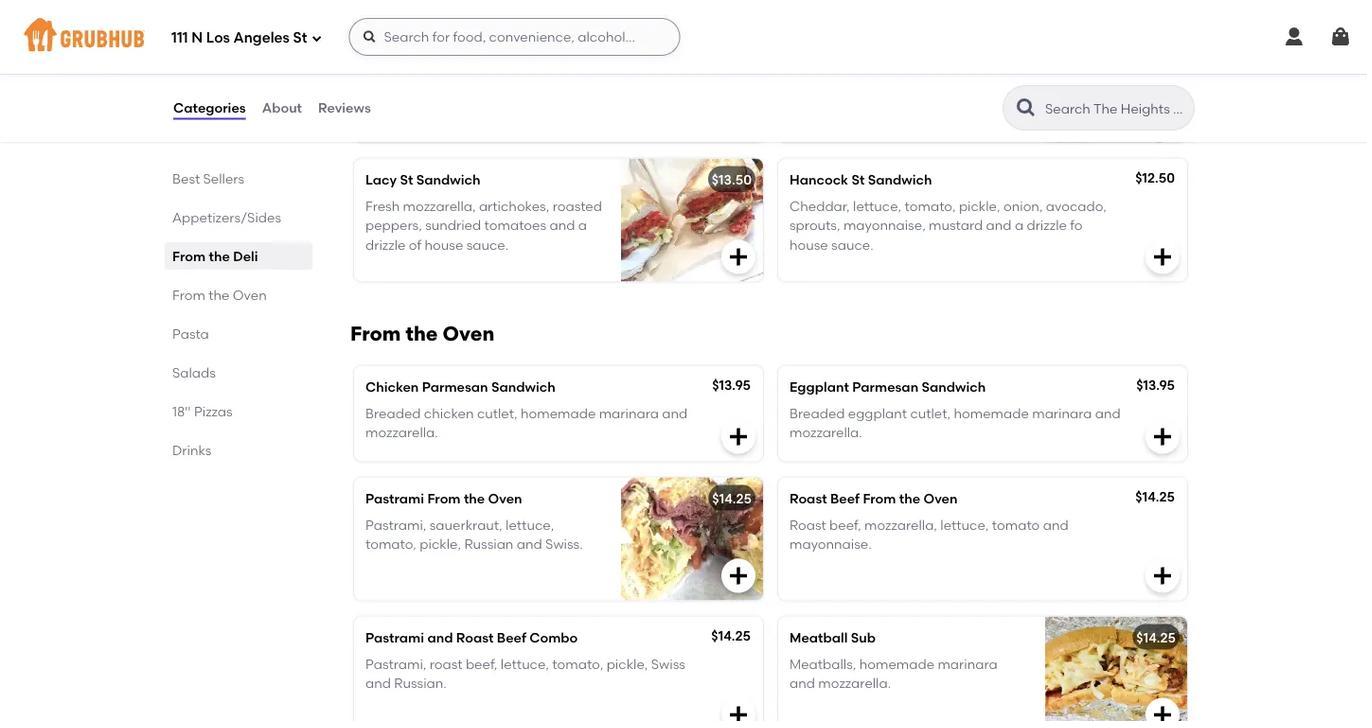 Task type: vqa. For each thing, say whether or not it's contained in the screenshot.
Chick-fil-A® Diet Lemonade image
no



Task type: locate. For each thing, give the bounding box(es) containing it.
pastrami up pastrami, sauerkraut, lettuce, tomato, pickle, russian and swiss.
[[366, 491, 424, 507]]

1 parmesan from the left
[[422, 379, 488, 395]]

house down sprouts,
[[790, 237, 829, 253]]

0 horizontal spatial pickle,
[[420, 537, 461, 553]]

0 horizontal spatial tomato
[[589, 59, 637, 75]]

2 parmesan from the left
[[853, 379, 919, 395]]

st for hancock
[[852, 172, 865, 188]]

svg image
[[727, 246, 750, 269], [1152, 246, 1175, 269], [1152, 426, 1175, 448], [727, 704, 750, 722], [1152, 704, 1175, 722]]

pastrami, roast beef, lettuce, tomato, pickle, swiss and russian.
[[366, 657, 686, 692]]

and inside prosciutto, mozzarella, basil pesto, tomato and sprouts. topped with a drizzle of house sauce.
[[640, 59, 666, 75]]

chicken
[[366, 379, 419, 395]]

roast beef from the oven
[[790, 491, 958, 507]]

lettuce, inside tuna fish, american cheese, lettuce, tomato, pickle and red onion.
[[972, 59, 1021, 75]]

1 horizontal spatial beef,
[[830, 517, 862, 534]]

18" pizzas tab
[[172, 402, 305, 422]]

oven up roast beef, mozzarella, lettuce, tomato and mayonnaise.
[[924, 491, 958, 507]]

2 vertical spatial drizzle
[[366, 237, 406, 253]]

from up pasta at the top left
[[172, 287, 205, 303]]

0 vertical spatial tomato
[[589, 59, 637, 75]]

st for sichel
[[408, 32, 421, 48]]

sandwich for lacy st sandwich
[[416, 172, 481, 188]]

0 horizontal spatial drizzle
[[366, 237, 406, 253]]

the down from the deli
[[209, 287, 230, 303]]

drizzle inside fresh mozzarella, artichokes, roasted peppers, sundried tomatoes and a drizzle of house sauce.
[[366, 237, 406, 253]]

beef,
[[830, 517, 862, 534], [466, 657, 498, 673]]

mozzarella. inside breaded chicken cutlet, homemade marinara and mozzarella.
[[366, 425, 438, 441]]

the
[[209, 248, 230, 264], [209, 287, 230, 303], [406, 322, 438, 346], [464, 491, 485, 507], [900, 491, 921, 507]]

2 horizontal spatial pickle,
[[959, 198, 1001, 214]]

pastrami, inside pastrami, sauerkraut, lettuce, tomato, pickle, russian and swiss.
[[366, 517, 427, 534]]

0 horizontal spatial sauce.
[[467, 237, 509, 253]]

1 horizontal spatial sauce.
[[614, 78, 657, 94]]

1 vertical spatial drizzle
[[1027, 218, 1067, 234]]

and
[[640, 59, 666, 75], [885, 78, 911, 94], [550, 218, 575, 234], [987, 218, 1012, 234], [662, 406, 688, 422], [1096, 406, 1121, 422], [1044, 517, 1069, 534], [517, 537, 543, 553], [428, 630, 453, 646], [366, 676, 391, 692], [790, 676, 816, 692]]

1 horizontal spatial parmesan
[[853, 379, 919, 395]]

lettuce, inside roast beef, mozzarella, lettuce, tomato and mayonnaise.
[[941, 517, 989, 534]]

0 vertical spatial from the oven
[[172, 287, 267, 303]]

pastrami, up russian.
[[366, 657, 427, 673]]

1 vertical spatial pickle,
[[420, 537, 461, 553]]

1 pastrami from the top
[[366, 491, 424, 507]]

st inside the main navigation navigation
[[293, 29, 307, 47]]

hancock st sandwich
[[790, 172, 933, 188]]

reviews button
[[317, 74, 372, 142]]

onion.
[[939, 78, 978, 94]]

breaded
[[366, 406, 421, 422], [790, 406, 845, 422]]

2 cutlet, from the left
[[911, 406, 951, 422]]

lacy st sandwich image
[[621, 159, 763, 282]]

oven
[[233, 287, 267, 303], [443, 322, 495, 346], [488, 491, 522, 507], [924, 491, 958, 507]]

search icon image
[[1015, 97, 1038, 119]]

sauce. down the main navigation navigation
[[614, 78, 657, 94]]

drizzle down basil
[[513, 78, 554, 94]]

mozzarella, inside prosciutto, mozzarella, basil pesto, tomato and sprouts. topped with a drizzle of house sauce.
[[437, 59, 510, 75]]

breaded chicken cutlet, homemade marinara and mozzarella.
[[366, 406, 688, 441]]

sauce.
[[614, 78, 657, 94], [467, 237, 509, 253], [832, 237, 874, 253]]

marinara
[[599, 406, 659, 422], [1033, 406, 1093, 422], [938, 657, 998, 673]]

mozzarella,
[[437, 59, 510, 75], [403, 198, 476, 214], [865, 517, 938, 534]]

of down pesto,
[[557, 78, 569, 94]]

$13.95 for breaded eggplant cutlet, homemade marinara and mozzarella.
[[1137, 377, 1176, 393]]

homemade inside breaded eggplant cutlet, homemade marinara and mozzarella.
[[954, 406, 1029, 422]]

0 horizontal spatial beef
[[497, 630, 527, 646]]

eggplant
[[790, 379, 850, 395]]

parmesan up 'chicken'
[[422, 379, 488, 395]]

from the oven up chicken
[[350, 322, 495, 346]]

breaded for breaded eggplant cutlet, homemade marinara and mozzarella.
[[790, 406, 845, 422]]

1 horizontal spatial drizzle
[[513, 78, 554, 94]]

of inside fresh mozzarella, artichokes, roasted peppers, sundried tomatoes and a drizzle of house sauce.
[[409, 237, 422, 253]]

a right "with"
[[501, 78, 510, 94]]

1 horizontal spatial $13.95
[[1137, 377, 1176, 393]]

tuna fish, american cheese, lettuce, tomato, pickle and red onion. button
[[779, 19, 1188, 143]]

0 vertical spatial pastrami,
[[366, 517, 427, 534]]

1 horizontal spatial of
[[557, 78, 569, 94]]

2 pastrami from the top
[[366, 630, 424, 646]]

1 horizontal spatial house
[[573, 78, 611, 94]]

tuna
[[790, 59, 822, 75]]

0 vertical spatial beef,
[[830, 517, 862, 534]]

1 breaded from the left
[[366, 406, 421, 422]]

0 horizontal spatial parmesan
[[422, 379, 488, 395]]

mozzarella, inside fresh mozzarella, artichokes, roasted peppers, sundried tomatoes and a drizzle of house sauce.
[[403, 198, 476, 214]]

cutlet, down chicken parmesan sandwich
[[477, 406, 518, 422]]

mozzarella. inside meatballs, homemade marinara and mozzarella.
[[819, 676, 891, 692]]

1 vertical spatial from the oven
[[350, 322, 495, 346]]

18"
[[172, 404, 191, 420]]

beef up mayonnaise.
[[831, 491, 860, 507]]

angeles
[[233, 29, 290, 47]]

roast
[[430, 657, 463, 673]]

sandwich up sundried
[[416, 172, 481, 188]]

mayonnaise.
[[790, 537, 872, 553]]

tomato inside roast beef, mozzarella, lettuce, tomato and mayonnaise.
[[993, 517, 1040, 534]]

sauce. inside prosciutto, mozzarella, basil pesto, tomato and sprouts. topped with a drizzle of house sauce.
[[614, 78, 657, 94]]

0 vertical spatial pickle,
[[959, 198, 1001, 214]]

cutlet, for chicken
[[477, 406, 518, 422]]

and inside pastrami, roast beef, lettuce, tomato, pickle, swiss and russian.
[[366, 676, 391, 692]]

lettuce,
[[972, 59, 1021, 75], [853, 198, 902, 214], [506, 517, 554, 534], [941, 517, 989, 534], [501, 657, 549, 673]]

0 vertical spatial of
[[557, 78, 569, 94]]

111 n los angeles st
[[171, 29, 307, 47]]

drinks tab
[[172, 440, 305, 460]]

0 vertical spatial pastrami
[[366, 491, 424, 507]]

house
[[573, 78, 611, 94], [425, 237, 463, 253], [790, 237, 829, 253]]

lettuce, inside pastrami, roast beef, lettuce, tomato, pickle, swiss and russian.
[[501, 657, 549, 673]]

1 vertical spatial beef
[[497, 630, 527, 646]]

marinara inside breaded chicken cutlet, homemade marinara and mozzarella.
[[599, 406, 659, 422]]

1 horizontal spatial breaded
[[790, 406, 845, 422]]

tomato, down pastrami from the oven on the bottom of the page
[[366, 537, 417, 553]]

of down peppers,
[[409, 237, 422, 253]]

salads
[[172, 365, 216, 381]]

house inside cheddar, lettuce, tomato, pickle, onion, avocado, sprouts, mayonnaise, mustard and a drizzle fo house sauce.
[[790, 237, 829, 253]]

1 vertical spatial pastrami
[[366, 630, 424, 646]]

the up roast beef, mozzarella, lettuce, tomato and mayonnaise.
[[900, 491, 921, 507]]

mozzarella, up sundried
[[403, 198, 476, 214]]

1 vertical spatial mozzarella,
[[403, 198, 476, 214]]

2 horizontal spatial a
[[1015, 218, 1024, 234]]

st right angeles on the top left of page
[[293, 29, 307, 47]]

appetizers/sides
[[172, 209, 281, 225]]

pickle, down sauerkraut,
[[420, 537, 461, 553]]

2 vertical spatial roast
[[456, 630, 494, 646]]

the left deli
[[209, 248, 230, 264]]

pastrami,
[[366, 517, 427, 534], [366, 657, 427, 673]]

st for lacy
[[400, 172, 413, 188]]

1 pastrami, from the top
[[366, 517, 427, 534]]

mozzarella. inside breaded eggplant cutlet, homemade marinara and mozzarella.
[[790, 425, 863, 441]]

pastrami, for pastrami, sauerkraut, lettuce, tomato, pickle, russian and swiss.
[[366, 517, 427, 534]]

pastrami for pastrami from the oven
[[366, 491, 424, 507]]

Search The Heights Deli and Bottle Shop search field
[[1044, 99, 1189, 117]]

1 horizontal spatial cutlet,
[[911, 406, 951, 422]]

0 vertical spatial mozzarella,
[[437, 59, 510, 75]]

roast
[[790, 491, 827, 507], [790, 517, 827, 534], [456, 630, 494, 646]]

eggplant
[[849, 406, 907, 422]]

from up chicken
[[350, 322, 401, 346]]

from up roast beef, mozzarella, lettuce, tomato and mayonnaise.
[[863, 491, 897, 507]]

0 horizontal spatial a
[[501, 78, 510, 94]]

breaded inside breaded eggplant cutlet, homemade marinara and mozzarella.
[[790, 406, 845, 422]]

sandwich up topped on the left of the page
[[424, 32, 489, 48]]

pastrami up russian.
[[366, 630, 424, 646]]

1 cutlet, from the left
[[477, 406, 518, 422]]

oven down deli
[[233, 287, 267, 303]]

pastrami, for pastrami, roast beef, lettuce, tomato, pickle, swiss and russian.
[[366, 657, 427, 673]]

0 horizontal spatial house
[[425, 237, 463, 253]]

homemade inside breaded chicken cutlet, homemade marinara and mozzarella.
[[521, 406, 596, 422]]

avocado,
[[1047, 198, 1107, 214]]

1 horizontal spatial marinara
[[938, 657, 998, 673]]

beef
[[831, 491, 860, 507], [497, 630, 527, 646]]

2 pastrami, from the top
[[366, 657, 427, 673]]

mozzarella, down 'roast beef from the oven'
[[865, 517, 938, 534]]

2 horizontal spatial house
[[790, 237, 829, 253]]

mozzarella.
[[366, 425, 438, 441], [790, 425, 863, 441], [819, 676, 891, 692]]

$14.25
[[1136, 489, 1176, 505], [713, 491, 752, 507], [712, 628, 751, 644], [1137, 630, 1176, 646]]

meatball sub image
[[1046, 617, 1188, 722]]

svg image for breaded eggplant cutlet, homemade marinara and mozzarella.
[[1152, 426, 1175, 448]]

red
[[914, 78, 936, 94]]

1 horizontal spatial pickle,
[[607, 657, 648, 673]]

a down onion,
[[1015, 218, 1024, 234]]

homemade for eggplant parmesan sandwich
[[954, 406, 1029, 422]]

$12.50
[[1136, 170, 1176, 186]]

american
[[853, 59, 917, 75]]

2 vertical spatial pickle,
[[607, 657, 648, 673]]

eggplant parmesan sandwich
[[790, 379, 986, 395]]

combo
[[530, 630, 578, 646]]

0 horizontal spatial of
[[409, 237, 422, 253]]

0 vertical spatial roast
[[790, 491, 827, 507]]

pickle,
[[959, 198, 1001, 214], [420, 537, 461, 553], [607, 657, 648, 673]]

1 vertical spatial pastrami,
[[366, 657, 427, 673]]

roast for roast beef, mozzarella, lettuce, tomato and mayonnaise.
[[790, 517, 827, 534]]

of
[[557, 78, 569, 94], [409, 237, 422, 253]]

beef, inside pastrami, roast beef, lettuce, tomato, pickle, swiss and russian.
[[466, 657, 498, 673]]

1 horizontal spatial tomato
[[993, 517, 1040, 534]]

parmesan for chicken
[[422, 379, 488, 395]]

sandwich for chicken parmesan sandwich
[[492, 379, 556, 395]]

sandwich up mayonnaise,
[[868, 172, 933, 188]]

2 horizontal spatial homemade
[[954, 406, 1029, 422]]

1 horizontal spatial homemade
[[860, 657, 935, 673]]

chicken
[[424, 406, 474, 422]]

tomato, up mustard
[[905, 198, 956, 214]]

1 horizontal spatial a
[[579, 218, 587, 234]]

$13.95 for breaded chicken cutlet, homemade marinara and mozzarella.
[[712, 377, 751, 393]]

from the oven down from the deli
[[172, 287, 267, 303]]

and inside tuna fish, american cheese, lettuce, tomato, pickle and red onion.
[[885, 78, 911, 94]]

breaded inside breaded chicken cutlet, homemade marinara and mozzarella.
[[366, 406, 421, 422]]

pastrami, inside pastrami, roast beef, lettuce, tomato, pickle, swiss and russian.
[[366, 657, 427, 673]]

cutlet, for eggplant
[[911, 406, 951, 422]]

drizzle down peppers,
[[366, 237, 406, 253]]

beef, up mayonnaise.
[[830, 517, 862, 534]]

2 breaded from the left
[[790, 406, 845, 422]]

meatballs, homemade marinara and mozzarella.
[[790, 657, 998, 692]]

from the oven inside tab
[[172, 287, 267, 303]]

salads tab
[[172, 363, 305, 383]]

homemade
[[521, 406, 596, 422], [954, 406, 1029, 422], [860, 657, 935, 673]]

tomato,
[[790, 78, 841, 94], [905, 198, 956, 214], [366, 537, 417, 553], [553, 657, 604, 673]]

2 horizontal spatial sauce.
[[832, 237, 874, 253]]

0 horizontal spatial from the oven
[[172, 287, 267, 303]]

parmesan up eggplant
[[853, 379, 919, 395]]

topped
[[419, 78, 468, 94]]

0 horizontal spatial homemade
[[521, 406, 596, 422]]

0 vertical spatial beef
[[831, 491, 860, 507]]

2 vertical spatial mozzarella,
[[865, 517, 938, 534]]

house down sundried
[[425, 237, 463, 253]]

1 vertical spatial of
[[409, 237, 422, 253]]

st right lacy
[[400, 172, 413, 188]]

a down roasted in the left top of the page
[[579, 218, 587, 234]]

artichokes,
[[479, 198, 550, 214]]

Search for food, convenience, alcohol... search field
[[349, 18, 681, 56]]

cutlet, inside breaded eggplant cutlet, homemade marinara and mozzarella.
[[911, 406, 951, 422]]

main navigation navigation
[[0, 0, 1368, 74]]

beef, down pastrami and roast beef combo
[[466, 657, 498, 673]]

tomato
[[589, 59, 637, 75], [993, 517, 1040, 534]]

tomato, down combo
[[553, 657, 604, 673]]

st
[[293, 29, 307, 47], [408, 32, 421, 48], [400, 172, 413, 188], [852, 172, 865, 188]]

from up sauerkraut,
[[428, 491, 461, 507]]

beef up pastrami, roast beef, lettuce, tomato, pickle, swiss and russian.
[[497, 630, 527, 646]]

drizzle
[[513, 78, 554, 94], [1027, 218, 1067, 234], [366, 237, 406, 253]]

tomato, inside cheddar, lettuce, tomato, pickle, onion, avocado, sprouts, mayonnaise, mustard and a drizzle fo house sauce.
[[905, 198, 956, 214]]

pickle, left swiss
[[607, 657, 648, 673]]

tomato, down the 'tuna'
[[790, 78, 841, 94]]

from the deli tab
[[172, 246, 305, 266]]

marinara inside breaded eggplant cutlet, homemade marinara and mozzarella.
[[1033, 406, 1093, 422]]

mozzarella. down the eggplant
[[790, 425, 863, 441]]

pasta
[[172, 326, 209, 342]]

mozzarella, up "with"
[[437, 59, 510, 75]]

pastrami, down pastrami from the oven on the bottom of the page
[[366, 517, 427, 534]]

peppers,
[[366, 218, 422, 234]]

svg image for pastrami, roast beef, lettuce, tomato, pickle, swiss and russian.
[[727, 704, 750, 722]]

drizzle left fo
[[1027, 218, 1067, 234]]

cutlet, down eggplant parmesan sandwich
[[911, 406, 951, 422]]

2 $13.95 from the left
[[1137, 377, 1176, 393]]

1 $13.95 from the left
[[712, 377, 751, 393]]

parmesan
[[422, 379, 488, 395], [853, 379, 919, 395]]

$13.95
[[712, 377, 751, 393], [1137, 377, 1176, 393]]

0 horizontal spatial $13.95
[[712, 377, 751, 393]]

2 horizontal spatial marinara
[[1033, 406, 1093, 422]]

0 vertical spatial drizzle
[[513, 78, 554, 94]]

1 vertical spatial roast
[[790, 517, 827, 534]]

sauce. down mayonnaise,
[[832, 237, 874, 253]]

breaded down chicken
[[366, 406, 421, 422]]

and inside meatballs, homemade marinara and mozzarella.
[[790, 676, 816, 692]]

roasted
[[553, 198, 602, 214]]

1 vertical spatial tomato
[[993, 517, 1040, 534]]

sandwich for sichel st sandwich
[[424, 32, 489, 48]]

tomato, inside pastrami, sauerkraut, lettuce, tomato, pickle, russian and swiss.
[[366, 537, 417, 553]]

2 horizontal spatial drizzle
[[1027, 218, 1067, 234]]

mozzarella. down meatballs, at right bottom
[[819, 676, 891, 692]]

a inside prosciutto, mozzarella, basil pesto, tomato and sprouts. topped with a drizzle of house sauce.
[[501, 78, 510, 94]]

st right sichel
[[408, 32, 421, 48]]

tomato inside prosciutto, mozzarella, basil pesto, tomato and sprouts. topped with a drizzle of house sauce.
[[589, 59, 637, 75]]

about button
[[261, 74, 303, 142]]

sandwich up breaded eggplant cutlet, homemade marinara and mozzarella.
[[922, 379, 986, 395]]

from the oven tab
[[172, 285, 305, 305]]

cutlet,
[[477, 406, 518, 422], [911, 406, 951, 422]]

0 horizontal spatial breaded
[[366, 406, 421, 422]]

homemade for chicken parmesan sandwich
[[521, 406, 596, 422]]

sauce. down tomatoes
[[467, 237, 509, 253]]

svg image
[[1283, 26, 1306, 48], [1330, 26, 1353, 48], [362, 29, 377, 45], [311, 33, 323, 44], [1152, 107, 1175, 129], [727, 426, 750, 448], [727, 565, 750, 588], [1152, 565, 1175, 588]]

lettuce, inside pastrami, sauerkraut, lettuce, tomato, pickle, russian and swiss.
[[506, 517, 554, 534]]

appetizers/sides tab
[[172, 207, 305, 227]]

house down pesto,
[[573, 78, 611, 94]]

and inside breaded chicken cutlet, homemade marinara and mozzarella.
[[662, 406, 688, 422]]

onion,
[[1004, 198, 1043, 214]]

pickle
[[844, 78, 882, 94]]

pickle, up mustard
[[959, 198, 1001, 214]]

sandwich for hancock st sandwich
[[868, 172, 933, 188]]

mozzarella. down chicken
[[366, 425, 438, 441]]

tomato, inside pastrami, roast beef, lettuce, tomato, pickle, swiss and russian.
[[553, 657, 604, 673]]

from the oven
[[172, 287, 267, 303], [350, 322, 495, 346]]

from
[[172, 248, 206, 264], [172, 287, 205, 303], [350, 322, 401, 346], [428, 491, 461, 507], [863, 491, 897, 507]]

tomato for pesto,
[[589, 59, 637, 75]]

mozzarella. for chicken
[[366, 425, 438, 441]]

sandwich up breaded chicken cutlet, homemade marinara and mozzarella.
[[492, 379, 556, 395]]

1 horizontal spatial beef
[[831, 491, 860, 507]]

svg image for fresh mozzarella, artichokes, roasted peppers, sundried tomatoes and a drizzle of house sauce.
[[727, 246, 750, 269]]

0 horizontal spatial marinara
[[599, 406, 659, 422]]

cheese,
[[920, 59, 969, 75]]

a
[[501, 78, 510, 94], [579, 218, 587, 234], [1015, 218, 1024, 234]]

st right hancock
[[852, 172, 865, 188]]

roast inside roast beef, mozzarella, lettuce, tomato and mayonnaise.
[[790, 517, 827, 534]]

the up chicken
[[406, 322, 438, 346]]

best sellers tab
[[172, 169, 305, 188]]

cutlet, inside breaded chicken cutlet, homemade marinara and mozzarella.
[[477, 406, 518, 422]]

breaded down the eggplant
[[790, 406, 845, 422]]

0 horizontal spatial beef,
[[466, 657, 498, 673]]

1 vertical spatial beef,
[[466, 657, 498, 673]]

sundried
[[425, 218, 481, 234]]

0 horizontal spatial cutlet,
[[477, 406, 518, 422]]

sandwich
[[424, 32, 489, 48], [416, 172, 481, 188], [868, 172, 933, 188], [492, 379, 556, 395], [922, 379, 986, 395]]



Task type: describe. For each thing, give the bounding box(es) containing it.
tuna fish, american cheese, lettuce, tomato, pickle and red onion.
[[790, 59, 1021, 94]]

meatball
[[790, 630, 848, 646]]

oven up sauerkraut,
[[488, 491, 522, 507]]

lettuce, inside cheddar, lettuce, tomato, pickle, onion, avocado, sprouts, mayonnaise, mustard and a drizzle fo house sauce.
[[853, 198, 902, 214]]

18" pizzas
[[172, 404, 233, 420]]

and inside pastrami, sauerkraut, lettuce, tomato, pickle, russian and swiss.
[[517, 537, 543, 553]]

hancock
[[790, 172, 849, 188]]

pizzas
[[194, 404, 233, 420]]

los
[[206, 29, 230, 47]]

drinks
[[172, 442, 212, 458]]

reviews
[[318, 100, 371, 116]]

categories button
[[172, 74, 247, 142]]

house inside prosciutto, mozzarella, basil pesto, tomato and sprouts. topped with a drizzle of house sauce.
[[573, 78, 611, 94]]

fresh
[[366, 198, 400, 214]]

sub
[[851, 630, 876, 646]]

about
[[262, 100, 302, 116]]

and inside breaded eggplant cutlet, homemade marinara and mozzarella.
[[1096, 406, 1121, 422]]

mozzarella, inside roast beef, mozzarella, lettuce, tomato and mayonnaise.
[[865, 517, 938, 534]]

lacy st sandwich
[[366, 172, 481, 188]]

marinara for breaded eggplant cutlet, homemade marinara and mozzarella.
[[1033, 406, 1093, 422]]

drizzle inside prosciutto, mozzarella, basil pesto, tomato and sprouts. topped with a drizzle of house sauce.
[[513, 78, 554, 94]]

pasta tab
[[172, 324, 305, 344]]

fresh mozzarella, artichokes, roasted peppers, sundried tomatoes and a drizzle of house sauce.
[[366, 198, 602, 253]]

best
[[172, 171, 200, 187]]

beef, inside roast beef, mozzarella, lettuce, tomato and mayonnaise.
[[830, 517, 862, 534]]

swiss.
[[546, 537, 583, 553]]

roast for roast beef from the oven
[[790, 491, 827, 507]]

with
[[471, 78, 498, 94]]

parmesan for eggplant
[[853, 379, 919, 395]]

best sellers
[[172, 171, 244, 187]]

sauce. inside cheddar, lettuce, tomato, pickle, onion, avocado, sprouts, mayonnaise, mustard and a drizzle fo house sauce.
[[832, 237, 874, 253]]

russian.
[[394, 676, 447, 692]]

breaded for breaded chicken cutlet, homemade marinara and mozzarella.
[[366, 406, 421, 422]]

lacy
[[366, 172, 397, 188]]

sellers
[[203, 171, 244, 187]]

eastlake ave sandwich image
[[1046, 19, 1188, 143]]

from down appetizers/sides
[[172, 248, 206, 264]]

swiss
[[651, 657, 686, 673]]

oven inside tab
[[233, 287, 267, 303]]

prosciutto, mozzarella, basil pesto, tomato and sprouts. topped with a drizzle of house sauce.
[[366, 59, 666, 94]]

sichel
[[366, 32, 405, 48]]

tomato for lettuce,
[[993, 517, 1040, 534]]

roast beef, mozzarella, lettuce, tomato and mayonnaise.
[[790, 517, 1069, 553]]

cheddar,
[[790, 198, 850, 214]]

mozzarella, for sichel st sandwich
[[437, 59, 510, 75]]

sauce. inside fresh mozzarella, artichokes, roasted peppers, sundried tomatoes and a drizzle of house sauce.
[[467, 237, 509, 253]]

russian
[[465, 537, 514, 553]]

n
[[192, 29, 203, 47]]

sandwich for eggplant parmesan sandwich
[[922, 379, 986, 395]]

fo
[[1071, 218, 1083, 234]]

categories
[[173, 100, 246, 116]]

a inside fresh mozzarella, artichokes, roasted peppers, sundried tomatoes and a drizzle of house sauce.
[[579, 218, 587, 234]]

pastrami for pastrami and roast beef combo
[[366, 630, 424, 646]]

marinara for breaded chicken cutlet, homemade marinara and mozzarella.
[[599, 406, 659, 422]]

sichel st sandwich
[[366, 32, 489, 48]]

pickle, inside cheddar, lettuce, tomato, pickle, onion, avocado, sprouts, mayonnaise, mustard and a drizzle fo house sauce.
[[959, 198, 1001, 214]]

meatball sub
[[790, 630, 876, 646]]

basil
[[513, 59, 543, 75]]

fish,
[[825, 59, 850, 75]]

from the deli
[[172, 248, 258, 264]]

and inside fresh mozzarella, artichokes, roasted peppers, sundried tomatoes and a drizzle of house sauce.
[[550, 218, 575, 234]]

breaded eggplant cutlet, homemade marinara and mozzarella.
[[790, 406, 1121, 441]]

pickle, inside pastrami, sauerkraut, lettuce, tomato, pickle, russian and swiss.
[[420, 537, 461, 553]]

house inside fresh mozzarella, artichokes, roasted peppers, sundried tomatoes and a drizzle of house sauce.
[[425, 237, 463, 253]]

prosciutto,
[[366, 59, 434, 75]]

sprouts,
[[790, 218, 841, 234]]

pesto,
[[546, 59, 586, 75]]

marinara inside meatballs, homemade marinara and mozzarella.
[[938, 657, 998, 673]]

pastrami from the oven
[[366, 491, 522, 507]]

and inside roast beef, mozzarella, lettuce, tomato and mayonnaise.
[[1044, 517, 1069, 534]]

svg image for cheddar, lettuce, tomato, pickle, onion, avocado, sprouts, mayonnaise, mustard and a drizzle fo house sauce.
[[1152, 246, 1175, 269]]

sauerkraut,
[[430, 517, 503, 534]]

deli
[[233, 248, 258, 264]]

tomatoes
[[485, 218, 547, 234]]

drizzle inside cheddar, lettuce, tomato, pickle, onion, avocado, sprouts, mayonnaise, mustard and a drizzle fo house sauce.
[[1027, 218, 1067, 234]]

sprouts.
[[366, 78, 416, 94]]

tomato, inside tuna fish, american cheese, lettuce, tomato, pickle and red onion.
[[790, 78, 841, 94]]

a inside cheddar, lettuce, tomato, pickle, onion, avocado, sprouts, mayonnaise, mustard and a drizzle fo house sauce.
[[1015, 218, 1024, 234]]

svg image for meatballs, homemade marinara and mozzarella.
[[1152, 704, 1175, 722]]

and inside cheddar, lettuce, tomato, pickle, onion, avocado, sprouts, mayonnaise, mustard and a drizzle fo house sauce.
[[987, 218, 1012, 234]]

pastrami, sauerkraut, lettuce, tomato, pickle, russian and swiss.
[[366, 517, 583, 553]]

1 horizontal spatial from the oven
[[350, 322, 495, 346]]

mozzarella. for eggplant
[[790, 425, 863, 441]]

pickle, inside pastrami, roast beef, lettuce, tomato, pickle, swiss and russian.
[[607, 657, 648, 673]]

mozzarella, for lacy st sandwich
[[403, 198, 476, 214]]

cheddar, lettuce, tomato, pickle, onion, avocado, sprouts, mayonnaise, mustard and a drizzle fo house sauce.
[[790, 198, 1107, 253]]

pastrami and roast beef combo
[[366, 630, 578, 646]]

mustard
[[929, 218, 983, 234]]

oven up chicken parmesan sandwich
[[443, 322, 495, 346]]

meatballs,
[[790, 657, 857, 673]]

111
[[171, 29, 188, 47]]

$13.50
[[712, 172, 752, 188]]

mayonnaise,
[[844, 218, 926, 234]]

homemade inside meatballs, homemade marinara and mozzarella.
[[860, 657, 935, 673]]

chicken parmesan sandwich
[[366, 379, 556, 395]]

of inside prosciutto, mozzarella, basil pesto, tomato and sprouts. topped with a drizzle of house sauce.
[[557, 78, 569, 94]]

the up sauerkraut,
[[464, 491, 485, 507]]

pastrami from the oven image
[[621, 478, 763, 601]]



